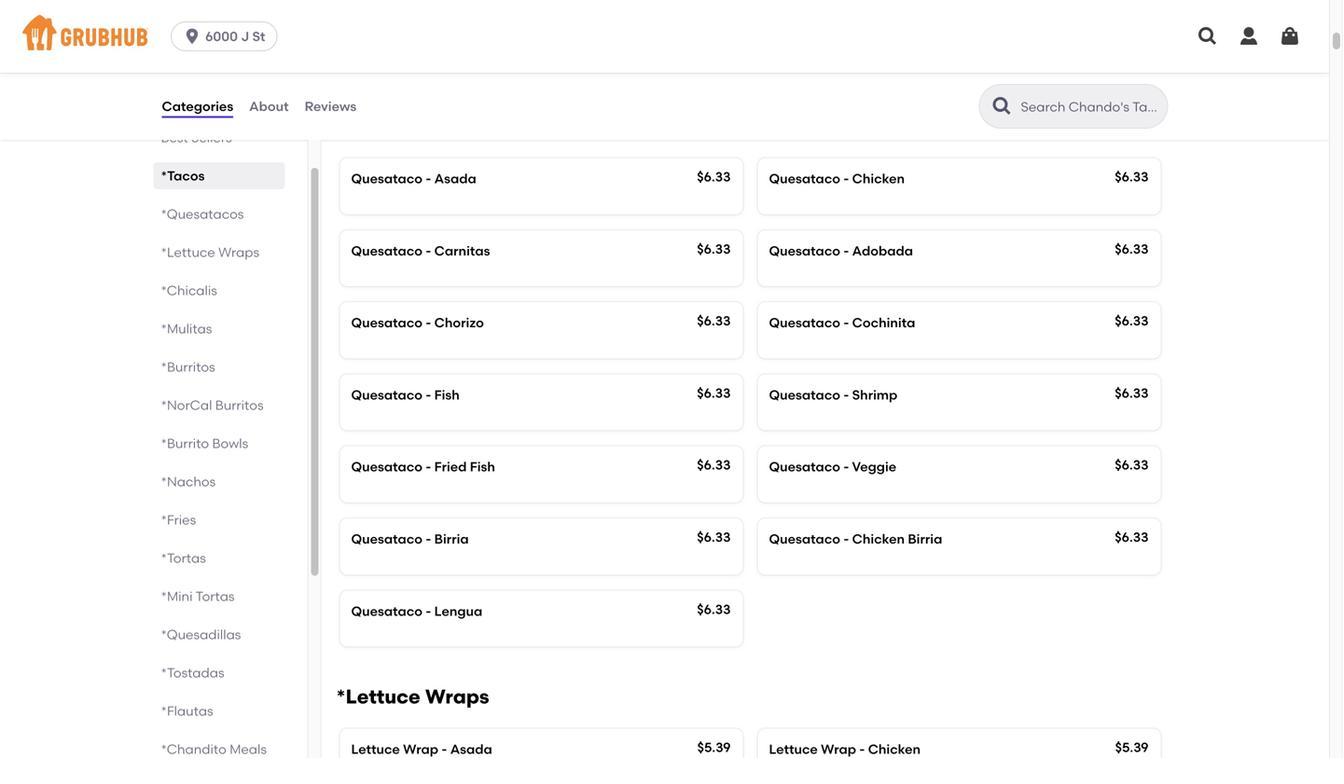 Task type: locate. For each thing, give the bounding box(es) containing it.
wraps
[[218, 244, 259, 260], [425, 685, 489, 709]]

reviews
[[305, 98, 357, 114]]

bowls
[[212, 436, 248, 452]]

quesataco - shrimp
[[769, 387, 898, 403]]

0 horizontal spatial *lettuce wraps
[[161, 244, 259, 260]]

$5.39 for asada
[[697, 740, 731, 756]]

quesataco down "quesataco - veggie"
[[769, 531, 841, 547]]

$6.33 for quesataco - fried fish
[[697, 457, 731, 473]]

0 vertical spatial *lettuce
[[161, 244, 215, 260]]

1 horizontal spatial $5.39
[[1115, 740, 1149, 756]]

$6.33 for quesataco - veggie
[[1115, 457, 1149, 473]]

0 horizontal spatial $5.39
[[697, 740, 731, 756]]

carnitas
[[434, 243, 490, 259]]

lettuce wrap - asada
[[351, 742, 492, 758]]

svg image
[[1238, 25, 1260, 48], [183, 27, 202, 46]]

quesataco left shrimp
[[769, 387, 841, 403]]

0 horizontal spatial birria
[[434, 531, 469, 547]]

0 vertical spatial wraps
[[218, 244, 259, 260]]

2 birria from the left
[[908, 531, 943, 547]]

quesataco up quesataco - carnitas
[[351, 171, 423, 187]]

0 horizontal spatial lettuce
[[351, 742, 400, 758]]

$6.33 for quesataco - birria
[[697, 529, 731, 545]]

chorizo
[[434, 315, 484, 331]]

- for quesataco - carnitas
[[426, 243, 431, 259]]

svg image
[[1197, 25, 1219, 48], [1279, 25, 1301, 48]]

categories button
[[161, 73, 234, 140]]

$6.33 for quesataco - chicken
[[1115, 169, 1149, 185]]

quesataco for quesataco - adobada
[[769, 243, 841, 259]]

0 vertical spatial *lettuce wraps
[[161, 244, 259, 260]]

-
[[426, 171, 431, 187], [844, 171, 849, 187], [426, 243, 431, 259], [844, 243, 849, 259], [426, 315, 431, 331], [844, 315, 849, 331], [426, 387, 431, 403], [844, 387, 849, 403], [426, 459, 431, 475], [844, 459, 849, 475], [426, 531, 431, 547], [844, 531, 849, 547], [426, 603, 431, 619], [442, 742, 447, 758], [860, 742, 865, 758]]

$6.33
[[697, 169, 731, 185], [1115, 169, 1149, 185], [697, 241, 731, 257], [1115, 241, 1149, 257], [697, 313, 731, 329], [1115, 313, 1149, 329], [697, 385, 731, 401], [1115, 385, 1149, 401], [697, 457, 731, 473], [1115, 457, 1149, 473], [697, 529, 731, 545], [1115, 529, 1149, 545], [697, 602, 731, 617]]

quesataco left veggie
[[769, 459, 841, 475]]

1 horizontal spatial birria
[[908, 531, 943, 547]]

1 $5.39 from the left
[[697, 740, 731, 756]]

chicken
[[852, 171, 905, 187], [852, 531, 905, 547], [868, 742, 921, 758]]

*mulitas
[[161, 321, 212, 337]]

1 vertical spatial chicken
[[852, 531, 905, 547]]

quesataco up quesataco - adobada at the top
[[769, 171, 841, 187]]

*burritos
[[161, 359, 215, 375]]

1 vertical spatial *lettuce
[[336, 685, 420, 709]]

quesataco left fried
[[351, 459, 423, 475]]

quesataco up quesataco - shrimp
[[769, 315, 841, 331]]

about button
[[248, 73, 290, 140]]

1 wrap from the left
[[403, 742, 438, 758]]

wrap
[[403, 742, 438, 758], [821, 742, 856, 758]]

1 horizontal spatial wraps
[[425, 685, 489, 709]]

1 horizontal spatial svg image
[[1279, 25, 1301, 48]]

2 $5.39 from the left
[[1115, 740, 1149, 756]]

$6.33 for quesataco - chorizo
[[697, 313, 731, 329]]

quesataco left "carnitas" at left top
[[351, 243, 423, 259]]

*norcal
[[161, 397, 212, 413]]

categories
[[162, 98, 233, 114]]

search icon image
[[991, 95, 1014, 118]]

*lettuce
[[161, 244, 215, 260], [336, 685, 420, 709]]

cochinita
[[852, 315, 916, 331]]

2 wrap from the left
[[821, 742, 856, 758]]

*tacos
[[161, 168, 205, 184]]

asada
[[434, 171, 476, 187], [450, 742, 492, 758]]

quesataco down quesataco - chorizo
[[351, 387, 423, 403]]

quesataco
[[351, 171, 423, 187], [769, 171, 841, 187], [351, 243, 423, 259], [769, 243, 841, 259], [351, 315, 423, 331], [769, 315, 841, 331], [351, 387, 423, 403], [769, 387, 841, 403], [351, 459, 423, 475], [769, 459, 841, 475], [351, 531, 423, 547], [769, 531, 841, 547], [351, 603, 423, 619]]

2 vertical spatial chicken
[[868, 742, 921, 758]]

svg image inside 6000 j st button
[[183, 27, 202, 46]]

$5.39
[[697, 740, 731, 756], [1115, 740, 1149, 756]]

0 horizontal spatial svg image
[[1197, 25, 1219, 48]]

shrimp
[[852, 387, 898, 403]]

1 birria from the left
[[434, 531, 469, 547]]

- for quesataco - birria
[[426, 531, 431, 547]]

$6.33 for quesataco - carnitas
[[697, 241, 731, 257]]

lettuce
[[351, 742, 400, 758], [769, 742, 818, 758]]

quesataco left chorizo
[[351, 315, 423, 331]]

1 horizontal spatial *lettuce wraps
[[336, 685, 489, 709]]

1 horizontal spatial lettuce
[[769, 742, 818, 758]]

0 vertical spatial asada
[[434, 171, 476, 187]]

*lettuce up *chicalis
[[161, 244, 215, 260]]

0 horizontal spatial *lettuce
[[161, 244, 215, 260]]

*nachos
[[161, 474, 216, 490]]

quesataco for quesataco - asada
[[351, 171, 423, 187]]

- for quesataco - fried fish
[[426, 459, 431, 475]]

wrap for chicken
[[821, 742, 856, 758]]

fish up fried
[[434, 387, 460, 403]]

fried
[[434, 459, 467, 475]]

*lettuce wraps up lettuce wrap - asada at the bottom left of the page
[[336, 685, 489, 709]]

$6.33 for quesataco - chicken birria
[[1115, 529, 1149, 545]]

0 vertical spatial chicken
[[852, 171, 905, 187]]

6000 j st button
[[171, 21, 285, 51]]

*lettuce wraps
[[161, 244, 259, 260], [336, 685, 489, 709]]

0 horizontal spatial svg image
[[183, 27, 202, 46]]

*mini
[[161, 589, 193, 605]]

*lettuce wraps down *quesatacos
[[161, 244, 259, 260]]

quesataco - adobada
[[769, 243, 913, 259]]

1 horizontal spatial wrap
[[821, 742, 856, 758]]

sellers
[[191, 130, 232, 146]]

birria
[[434, 531, 469, 547], [908, 531, 943, 547]]

quesataco - lengua
[[351, 603, 483, 619]]

6000
[[205, 28, 238, 44]]

wraps down *quesatacos
[[218, 244, 259, 260]]

*chandito
[[161, 742, 227, 758]]

$6.33 for quesataco - asada
[[697, 169, 731, 185]]

- for quesataco - asada
[[426, 171, 431, 187]]

0 vertical spatial fish
[[434, 387, 460, 403]]

quesataco for quesataco - fried fish
[[351, 459, 423, 475]]

quesataco left adobada
[[769, 243, 841, 259]]

fish
[[434, 387, 460, 403], [470, 459, 495, 475]]

fish right fried
[[470, 459, 495, 475]]

quesataco - chorizo
[[351, 315, 484, 331]]

$6.33 for quesataco - adobada
[[1115, 241, 1149, 257]]

1 vertical spatial fish
[[470, 459, 495, 475]]

1 lettuce from the left
[[351, 742, 400, 758]]

- for quesataco - chorizo
[[426, 315, 431, 331]]

0 horizontal spatial wrap
[[403, 742, 438, 758]]

2 lettuce from the left
[[769, 742, 818, 758]]

wraps up lettuce wrap - asada at the bottom left of the page
[[425, 685, 489, 709]]

*lettuce up lettuce wrap - asada at the bottom left of the page
[[336, 685, 420, 709]]

$6.33 for quesataco - lengua
[[697, 602, 731, 617]]

1 horizontal spatial fish
[[470, 459, 495, 475]]

quesataco left lengua
[[351, 603, 423, 619]]

*chicalis
[[161, 283, 217, 299]]

quesataco up quesataco - lengua
[[351, 531, 423, 547]]



Task type: vqa. For each thing, say whether or not it's contained in the screenshot.
4.3 to the top
no



Task type: describe. For each thing, give the bounding box(es) containing it.
$6.33 for quesataco - cochinita
[[1115, 313, 1149, 329]]

1 horizontal spatial *lettuce
[[336, 685, 420, 709]]

quesataco - veggie
[[769, 459, 897, 475]]

- for quesataco - veggie
[[844, 459, 849, 475]]

main navigation navigation
[[0, 0, 1329, 73]]

*chandito meals
[[161, 742, 267, 758]]

quesataco - fish
[[351, 387, 460, 403]]

st
[[252, 28, 265, 44]]

burritos
[[215, 397, 264, 413]]

chicken for quesataco - chicken
[[852, 171, 905, 187]]

quesataco for quesataco - veggie
[[769, 459, 841, 475]]

6000 j st
[[205, 28, 265, 44]]

reviews button
[[304, 73, 358, 140]]

- for quesataco - chicken birria
[[844, 531, 849, 547]]

- for quesataco - chicken
[[844, 171, 849, 187]]

Search Chando's Tacos search field
[[1019, 98, 1162, 116]]

$6.33 for quesataco - shrimp
[[1115, 385, 1149, 401]]

lettuce for lettuce wrap - chicken
[[769, 742, 818, 758]]

tortas
[[196, 589, 235, 605]]

- for quesataco - cochinita
[[844, 315, 849, 331]]

quesataco - chicken birria
[[769, 531, 943, 547]]

0 horizontal spatial fish
[[434, 387, 460, 403]]

*norcal burritos
[[161, 397, 264, 413]]

- for quesataco - lengua
[[426, 603, 431, 619]]

quesataco - fried fish
[[351, 459, 495, 475]]

best
[[161, 130, 188, 146]]

2 svg image from the left
[[1279, 25, 1301, 48]]

wrap for asada
[[403, 742, 438, 758]]

- for quesataco - fish
[[426, 387, 431, 403]]

*burrito bowls
[[161, 436, 248, 452]]

quesataco - birria
[[351, 531, 469, 547]]

lettuce for lettuce wrap - asada
[[351, 742, 400, 758]]

*burrito
[[161, 436, 209, 452]]

*tortas
[[161, 550, 206, 566]]

quesataco - asada
[[351, 171, 476, 187]]

$6.33 for quesataco - fish
[[697, 385, 731, 401]]

chicken for quesataco - chicken birria
[[852, 531, 905, 547]]

*fries
[[161, 512, 196, 528]]

best sellers
[[161, 130, 232, 146]]

quesataco for quesataco - fish
[[351, 387, 423, 403]]

- for quesataco - shrimp
[[844, 387, 849, 403]]

lengua
[[434, 603, 483, 619]]

0 horizontal spatial wraps
[[218, 244, 259, 260]]

*tostadas
[[161, 665, 224, 681]]

1 svg image from the left
[[1197, 25, 1219, 48]]

quesataco for quesataco - carnitas
[[351, 243, 423, 259]]

1 vertical spatial asada
[[450, 742, 492, 758]]

veggie
[[852, 459, 897, 475]]

1 vertical spatial wraps
[[425, 685, 489, 709]]

*quesadillas
[[161, 627, 241, 643]]

quesataco - cochinita
[[769, 315, 916, 331]]

meals
[[230, 742, 267, 758]]

*flautas
[[161, 703, 213, 719]]

quesataco for quesataco - shrimp
[[769, 387, 841, 403]]

- for quesataco - adobada
[[844, 243, 849, 259]]

*mini tortas
[[161, 589, 235, 605]]

lettuce wrap - chicken
[[769, 742, 921, 758]]

adobada
[[852, 243, 913, 259]]

quesataco for quesataco - chicken
[[769, 171, 841, 187]]

about
[[249, 98, 289, 114]]

quesataco - carnitas
[[351, 243, 490, 259]]

1 vertical spatial *lettuce wraps
[[336, 685, 489, 709]]

quesataco for quesataco - chicken birria
[[769, 531, 841, 547]]

1 horizontal spatial svg image
[[1238, 25, 1260, 48]]

quesataco for quesataco - birria
[[351, 531, 423, 547]]

quesataco for quesataco - cochinita
[[769, 315, 841, 331]]

quesataco for quesataco - lengua
[[351, 603, 423, 619]]

quesataco for quesataco - chorizo
[[351, 315, 423, 331]]

quesataco - chicken
[[769, 171, 905, 187]]

$5.39 for chicken
[[1115, 740, 1149, 756]]

*quesatacos
[[161, 206, 244, 222]]

j
[[241, 28, 249, 44]]



